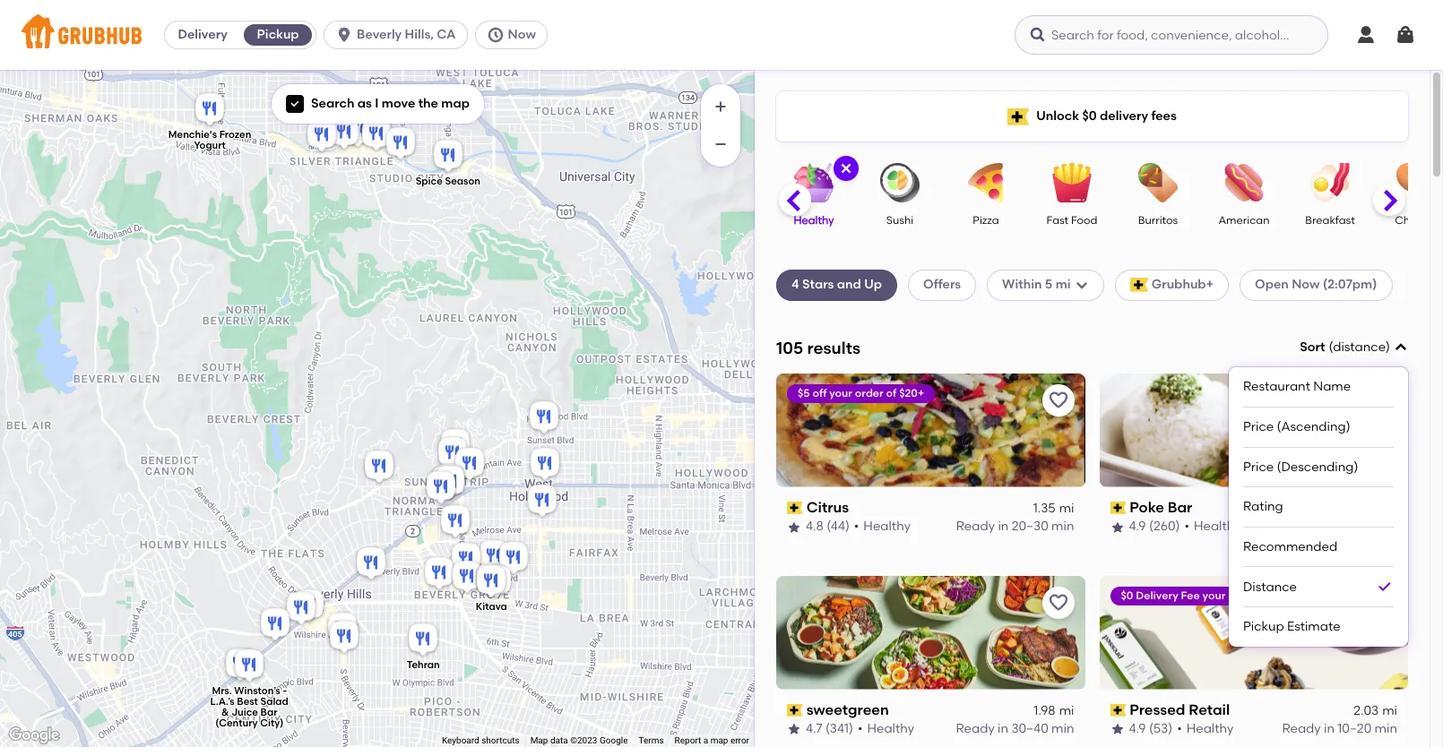 Task type: locate. For each thing, give the bounding box(es) containing it.
• right "(341)"
[[858, 722, 863, 737]]

star icon image left 4.7
[[787, 723, 802, 737]]

name
[[1314, 380, 1351, 395]]

pickup down $30+
[[1244, 620, 1285, 635]]

• healthy for pressed retail
[[1177, 722, 1234, 737]]

• right (44)
[[854, 519, 859, 535]]

4.9 down the poke
[[1129, 519, 1146, 535]]

price for price (descending)
[[1244, 460, 1274, 475]]

1 horizontal spatial now
[[1292, 277, 1320, 293]]

0 horizontal spatial delivery
[[178, 27, 228, 42]]

1 horizontal spatial pickup
[[1244, 620, 1285, 635]]

season
[[445, 175, 481, 187]]

subscription pass image inside poke bar link
[[1110, 502, 1126, 515]]

4.7
[[806, 722, 823, 737]]

pressed retail
[[1130, 702, 1230, 719]]

0 vertical spatial bar
[[1168, 499, 1193, 516]]

1 horizontal spatial grubhub plus flag logo image
[[1130, 278, 1148, 293]]

joe & the juice image
[[438, 503, 473, 542]]

impasta image
[[283, 590, 319, 629]]

2 4.9 from the top
[[1129, 722, 1146, 737]]

unlock
[[1037, 108, 1080, 124]]

subscription pass image left the poke
[[1110, 502, 1126, 515]]

• right (260)
[[1185, 519, 1190, 535]]

• for pressed retail
[[1177, 722, 1182, 737]]

0 vertical spatial pickup
[[257, 27, 299, 42]]

spice season image
[[430, 137, 466, 177]]

0 horizontal spatial bar
[[261, 708, 277, 719]]

now right the ca
[[508, 27, 536, 42]]

delivery button
[[165, 21, 240, 49]]

&
[[221, 708, 229, 719]]

map region
[[0, 38, 857, 748]]

1 vertical spatial grubhub plus flag logo image
[[1130, 278, 1148, 293]]

menchie's frozen yogurt image
[[192, 91, 228, 130]]

city)
[[260, 718, 284, 730]]

now
[[508, 27, 536, 42], [1292, 277, 1320, 293]]

2 price from the top
[[1244, 460, 1274, 475]]

mi right 2.03
[[1383, 704, 1398, 719]]

tehran image
[[405, 621, 441, 661]]

pizza image
[[955, 163, 1018, 203]]

• healthy down 'retail'
[[1177, 722, 1234, 737]]

min up check icon
[[1375, 519, 1398, 535]]

svg image
[[1356, 24, 1377, 46], [486, 26, 504, 44], [290, 99, 300, 110], [839, 161, 854, 176], [1394, 341, 1409, 355]]

0 horizontal spatial your
[[830, 387, 853, 400]]

juice
[[231, 708, 258, 719]]

subscription pass image
[[1110, 502, 1126, 515], [787, 705, 803, 717], [1110, 705, 1126, 717]]

1 vertical spatial your
[[1203, 590, 1226, 602]]

your right off
[[830, 387, 853, 400]]

distance
[[1244, 580, 1297, 595]]

grubhub plus flag logo image left unlock
[[1008, 108, 1029, 125]]

plus icon image
[[712, 98, 730, 116]]

main navigation navigation
[[0, 0, 1444, 70]]

1 vertical spatial of
[[1260, 590, 1270, 602]]

$0
[[1083, 108, 1097, 124], [1121, 590, 1134, 602]]

sweetgreen logo image
[[776, 576, 1085, 690]]

ready in 20–30 min
[[957, 519, 1075, 535]]

pickup estimate
[[1244, 620, 1341, 635]]

in
[[998, 519, 1009, 535], [1324, 519, 1335, 535], [998, 722, 1009, 737], [1324, 722, 1335, 737]]

10–20 down (descending)
[[1338, 519, 1372, 535]]

zankou chicken image
[[526, 399, 562, 438]]

1.35
[[1034, 501, 1056, 517]]

delivery
[[178, 27, 228, 42], [1136, 590, 1179, 602]]

svg image inside now button
[[486, 26, 504, 44]]

star icon image for sweetgreen
[[787, 723, 802, 737]]

poke bar
[[1130, 499, 1193, 516]]

0 vertical spatial 10–20
[[1338, 519, 1372, 535]]

0 horizontal spatial now
[[508, 27, 536, 42]]

min down 2.03 mi
[[1375, 722, 1398, 737]]

4.9 (53)
[[1129, 722, 1173, 737]]

0 vertical spatial grubhub plus flag logo image
[[1008, 108, 1029, 125]]

map right the at the top of page
[[441, 96, 470, 111]]

spooning acai bowls & more image
[[257, 606, 293, 646]]

pressed retail logo image
[[1100, 576, 1409, 690]]

subscription pass image left sweetgreen
[[787, 705, 803, 717]]

2 10–20 from the top
[[1338, 722, 1372, 737]]

(341)
[[826, 722, 853, 737]]

goop kitchen image
[[353, 545, 389, 585]]

1 vertical spatial 10–20
[[1338, 722, 1372, 737]]

1 vertical spatial map
[[711, 736, 728, 746]]

None field
[[1229, 339, 1409, 647]]

1 4.9 from the top
[[1129, 519, 1146, 535]]

moonbowls (healthy korean bowls - 3rd st.) image
[[473, 561, 509, 601]]

mi right 1.35 on the bottom
[[1059, 501, 1075, 517]]

food
[[1071, 214, 1098, 227]]

min for sweetgreen
[[1052, 722, 1075, 737]]

grubhub plus flag logo image for grubhub+
[[1130, 278, 1148, 293]]

1 vertical spatial pickup
[[1244, 620, 1285, 635]]

the 3rd stop image
[[421, 555, 457, 594]]

0 horizontal spatial pickup
[[257, 27, 299, 42]]

now right open
[[1292, 277, 1320, 293]]

sort ( distance )
[[1300, 340, 1391, 355]]

1 vertical spatial bar
[[261, 708, 277, 719]]

burritos
[[1139, 214, 1178, 227]]

price
[[1244, 420, 1274, 435], [1244, 460, 1274, 475]]

pickup
[[257, 27, 299, 42], [1244, 620, 1285, 635]]

ready
[[957, 519, 995, 535], [1283, 519, 1321, 535], [956, 722, 995, 737], [1283, 722, 1321, 737]]

healthy down poke bar link
[[1194, 519, 1241, 535]]

star icon image left 4.9 (53)
[[1110, 723, 1125, 737]]

error
[[731, 736, 750, 746]]

4.9 for 4.9 (260)
[[1129, 519, 1146, 535]]

grubhub plus flag logo image left grubhub+
[[1130, 278, 1148, 293]]

save this restaurant image
[[1048, 390, 1069, 411], [1371, 390, 1392, 411], [1371, 592, 1392, 614]]

1 horizontal spatial of
[[1260, 590, 1270, 602]]

citrus image
[[361, 448, 397, 488]]

2 ready in 10–20 min from the top
[[1283, 722, 1398, 737]]

min down '1.35 mi'
[[1052, 519, 1075, 535]]

1 vertical spatial ready in 10–20 min
[[1283, 722, 1398, 737]]

list box
[[1244, 368, 1394, 647]]

0 vertical spatial map
[[441, 96, 470, 111]]

pickup inside button
[[257, 27, 299, 42]]

1 vertical spatial order
[[1228, 590, 1257, 602]]

0 vertical spatial now
[[508, 27, 536, 42]]

•
[[854, 519, 859, 535], [1185, 519, 1190, 535], [858, 722, 863, 737], [1177, 722, 1182, 737]]

1 horizontal spatial delivery
[[1136, 590, 1179, 602]]

healthy
[[794, 214, 834, 227], [864, 519, 911, 535], [1194, 519, 1241, 535], [867, 722, 915, 737], [1187, 722, 1234, 737]]

4.9 for 4.9 (53)
[[1129, 722, 1146, 737]]

1 horizontal spatial bar
[[1168, 499, 1193, 516]]

bar up (260)
[[1168, 499, 1193, 516]]

bar right best
[[261, 708, 277, 719]]

1 vertical spatial 4.9
[[1129, 722, 1146, 737]]

mrs.
[[212, 686, 232, 698]]

svg image
[[1395, 24, 1417, 46], [335, 26, 353, 44], [1029, 26, 1047, 44], [1075, 278, 1089, 293]]

subscription pass image for poke bar
[[1110, 502, 1126, 515]]

ready in 10–20 min up the recommended
[[1283, 519, 1398, 535]]

svg image inside beverly hills, ca button
[[335, 26, 353, 44]]

10–20 for (260)
[[1338, 519, 1372, 535]]

price up rating
[[1244, 460, 1274, 475]]

0 vertical spatial ready in 10–20 min
[[1283, 519, 1398, 535]]

mi right the 1.98
[[1059, 704, 1075, 719]]

chop stop image
[[359, 116, 395, 155]]

1 ready in 10–20 min from the top
[[1283, 519, 1398, 535]]

• healthy down sweetgreen
[[858, 722, 915, 737]]

spice season kitava
[[416, 175, 507, 614]]

order left $30+
[[1228, 590, 1257, 602]]

0 horizontal spatial map
[[441, 96, 470, 111]]

hills,
[[405, 27, 434, 42]]

bar
[[1168, 499, 1193, 516], [261, 708, 277, 719]]

now button
[[475, 21, 555, 49]]

(44)
[[827, 519, 850, 535]]

star icon image for pressed retail
[[1110, 723, 1125, 737]]

star icon image
[[787, 521, 802, 535], [1110, 521, 1125, 535], [787, 723, 802, 737], [1110, 723, 1125, 737]]

made in havana image
[[496, 540, 532, 579]]

burritos image
[[1127, 163, 1190, 203]]

delivery left fee
[[1136, 590, 1179, 602]]

4.8
[[806, 519, 824, 535]]

1 price from the top
[[1244, 420, 1274, 435]]

ca
[[437, 27, 456, 42]]

price (ascending)
[[1244, 420, 1351, 435]]

keyboard shortcuts
[[442, 736, 520, 746]]

pizza
[[973, 214, 999, 227]]

4.9
[[1129, 519, 1146, 535], [1129, 722, 1146, 737]]

retail
[[1189, 702, 1230, 719]]

min down 1.98 mi
[[1052, 722, 1075, 737]]

mi for citrus
[[1059, 501, 1075, 517]]

save this restaurant image for pressed retail
[[1371, 592, 1392, 614]]

(century
[[215, 718, 258, 730]]

• healthy
[[854, 519, 911, 535], [1185, 519, 1241, 535], [858, 722, 915, 737], [1177, 722, 1234, 737]]

1 vertical spatial $0
[[1121, 590, 1134, 602]]

0 horizontal spatial order
[[855, 387, 884, 400]]

0 vertical spatial $0
[[1083, 108, 1097, 124]]

0 vertical spatial of
[[886, 387, 897, 400]]

poke bar image
[[438, 427, 473, 466]]

(53)
[[1149, 722, 1173, 737]]

judi's deli image
[[291, 587, 327, 627]]

results
[[807, 338, 861, 358]]

map right a
[[711, 736, 728, 746]]

rawberri image
[[432, 464, 468, 503]]

ready in 10–20 min
[[1283, 519, 1398, 535], [1283, 722, 1398, 737]]

delivery left pickup button
[[178, 27, 228, 42]]

move
[[382, 96, 415, 111]]

4.9 left (53)
[[1129, 722, 1146, 737]]

riozonas acai image
[[326, 114, 362, 153]]

terms link
[[639, 736, 664, 746]]

pressed retail image
[[423, 469, 459, 508]]

0 vertical spatial price
[[1244, 420, 1274, 435]]

order left $20+
[[855, 387, 884, 400]]

bar inside mrs. winston's - l.a.'s best salad & juice bar (century city)
[[261, 708, 277, 719]]

subscription pass image left pressed
[[1110, 705, 1126, 717]]

mi
[[1056, 277, 1071, 293], [1059, 501, 1075, 517], [1059, 704, 1075, 719], [1383, 704, 1398, 719]]

chicken image
[[1385, 163, 1444, 203]]

pickup right delivery button
[[257, 27, 299, 42]]

healthy down sweetgreen
[[867, 722, 915, 737]]

$20+
[[899, 387, 925, 400]]

0 vertical spatial 4.9
[[1129, 519, 1146, 535]]

10–20
[[1338, 519, 1372, 535], [1338, 722, 1372, 737]]

star icon image down subscription pass icon
[[787, 521, 802, 535]]

0 horizontal spatial of
[[886, 387, 897, 400]]

search
[[311, 96, 355, 111]]

and
[[837, 277, 862, 293]]

california pizza kitchen image
[[325, 611, 360, 650]]

of left $20+
[[886, 387, 897, 400]]

grubhub plus flag logo image
[[1008, 108, 1029, 125], [1130, 278, 1148, 293]]

• right (53)
[[1177, 722, 1182, 737]]

niko niko sushi image
[[452, 446, 488, 485]]

0 horizontal spatial grubhub plus flag logo image
[[1008, 108, 1029, 125]]

restaurant name
[[1244, 380, 1351, 395]]

save this restaurant image for citrus
[[1048, 390, 1069, 411]]

0 vertical spatial delivery
[[178, 27, 228, 42]]

-
[[283, 686, 287, 698]]

minus icon image
[[712, 135, 730, 153]]

of left $30+
[[1260, 590, 1270, 602]]

1.98
[[1034, 704, 1056, 719]]

healthy right (44)
[[864, 519, 911, 535]]

unlock $0 delivery fees
[[1037, 108, 1177, 124]]

1 10–20 from the top
[[1338, 519, 1372, 535]]

list box containing restaurant name
[[1244, 368, 1394, 647]]

$0 left fee
[[1121, 590, 1134, 602]]

10–20 down 2.03
[[1338, 722, 1372, 737]]

1 vertical spatial price
[[1244, 460, 1274, 475]]

1 horizontal spatial $0
[[1121, 590, 1134, 602]]

pickup for pickup
[[257, 27, 299, 42]]

keyboard shortcuts button
[[442, 735, 520, 748]]

$0 right unlock
[[1083, 108, 1097, 124]]

• healthy right (44)
[[854, 519, 911, 535]]

mrs. winston's - l.a.'s best salad & juice bar (century city) image
[[231, 647, 267, 687]]

ready in 10–20 min down 2.03
[[1283, 722, 1398, 737]]

a
[[704, 736, 708, 746]]

healthy down 'retail'
[[1187, 722, 1234, 737]]

your right fee
[[1203, 590, 1226, 602]]

map data ©2023 google
[[530, 736, 628, 746]]

distance option
[[1244, 568, 1394, 608]]

price down restaurant
[[1244, 420, 1274, 435]]

105 results
[[776, 338, 861, 358]]



Task type: describe. For each thing, give the bounding box(es) containing it.
american
[[1219, 214, 1270, 227]]

1 vertical spatial now
[[1292, 277, 1320, 293]]

• for sweetgreen
[[858, 722, 863, 737]]

2.03
[[1354, 704, 1379, 719]]

(descending)
[[1277, 460, 1359, 475]]

mi right 5
[[1056, 277, 1071, 293]]

now inside button
[[508, 27, 536, 42]]

ready in 10–20 min for 4.9 (260)
[[1283, 519, 1398, 535]]

report a map error link
[[675, 736, 750, 746]]

citrus
[[807, 499, 849, 516]]

keyboard
[[442, 736, 479, 746]]

kung pao china bistro image
[[527, 446, 563, 485]]

price (descending)
[[1244, 460, 1359, 475]]

corner bakery image
[[448, 541, 484, 580]]

beverly
[[357, 27, 402, 42]]

$5 off your order of $20+
[[798, 387, 925, 400]]

cafe landwer image
[[222, 646, 258, 686]]

subscription pass image
[[787, 502, 803, 515]]

lemonade restaurant image
[[304, 117, 340, 156]]

Search for food, convenience, alcohol... search field
[[1015, 15, 1329, 55]]

subscription pass image for sweetgreen
[[787, 705, 803, 717]]

in for citrus
[[998, 519, 1009, 535]]

report a map error
[[675, 736, 750, 746]]

distance
[[1333, 340, 1386, 355]]

winston's
[[234, 686, 280, 698]]

california pita & grill image
[[326, 619, 362, 658]]

0 horizontal spatial $0
[[1083, 108, 1097, 124]]

min for citrus
[[1052, 519, 1075, 535]]

ready for pressed retail
[[1283, 722, 1321, 737]]

$0 delivery fee your order of $30+
[[1121, 590, 1298, 602]]

offers
[[924, 277, 961, 293]]

sushi image
[[869, 163, 932, 203]]

ready in 30–40 min
[[956, 722, 1075, 737]]

fast
[[1047, 214, 1069, 227]]

delivery inside button
[[178, 27, 228, 42]]

panera bread image
[[340, 112, 376, 152]]

ready for sweetgreen
[[956, 722, 995, 737]]

open
[[1255, 277, 1289, 293]]

yogurt
[[194, 140, 226, 152]]

riozonas acai west hollywood image
[[429, 464, 464, 503]]

google image
[[4, 724, 64, 748]]

• healthy for citrus
[[854, 519, 911, 535]]

(260)
[[1149, 519, 1180, 535]]

©2023
[[570, 736, 598, 746]]

1 horizontal spatial order
[[1228, 590, 1257, 602]]

price for price (ascending)
[[1244, 420, 1274, 435]]

• healthy for sweetgreen
[[858, 722, 915, 737]]

5
[[1045, 277, 1053, 293]]

healthy for sweetgreen
[[867, 722, 915, 737]]

sweetgreen image
[[435, 435, 471, 474]]

)
[[1386, 340, 1391, 355]]

save this restaurant image
[[1048, 592, 1069, 614]]

sort
[[1300, 340, 1326, 355]]

spice
[[416, 175, 443, 187]]

rating
[[1244, 500, 1284, 515]]

beverly hills, ca button
[[324, 21, 475, 49]]

healthy down healthy image
[[794, 214, 834, 227]]

sushi koo image
[[449, 559, 485, 598]]

1.35 mi
[[1034, 501, 1075, 517]]

within 5 mi
[[1003, 277, 1071, 293]]

data
[[550, 736, 568, 746]]

grubhub plus flag logo image for unlock $0 delivery fees
[[1008, 108, 1029, 125]]

0 vertical spatial your
[[830, 387, 853, 400]]

fast food
[[1047, 214, 1098, 227]]

poke bar logo image
[[1100, 374, 1409, 488]]

beverly hills, ca
[[357, 27, 456, 42]]

amir's falafel los angeles image
[[383, 125, 419, 164]]

1.98 mi
[[1034, 704, 1075, 719]]

as
[[358, 96, 372, 111]]

breakfast image
[[1299, 163, 1362, 203]]

kitava
[[476, 602, 507, 614]]

menchie's frozen yogurt
[[168, 130, 251, 152]]

sushi
[[887, 214, 914, 227]]

mi for sweetgreen
[[1059, 704, 1075, 719]]

in for pressed retail
[[1324, 722, 1335, 737]]

map
[[530, 736, 548, 746]]

$30+
[[1273, 590, 1298, 602]]

breakfast
[[1306, 214, 1355, 227]]

open now (2:07pm)
[[1255, 277, 1378, 293]]

4.7 (341)
[[806, 722, 853, 737]]

genghis cohen image
[[525, 482, 560, 522]]

4 stars and up
[[792, 277, 882, 293]]

estimate
[[1288, 620, 1341, 635]]

american image
[[1213, 163, 1276, 203]]

1 horizontal spatial your
[[1203, 590, 1226, 602]]

• for citrus
[[854, 519, 859, 535]]

tehran
[[407, 660, 440, 672]]

backyard bowls - los angeles image
[[476, 538, 512, 577]]

1 vertical spatial delivery
[[1136, 590, 1179, 602]]

off
[[813, 387, 827, 400]]

google
[[600, 736, 628, 746]]

delivery
[[1100, 108, 1149, 124]]

menchie's
[[168, 130, 217, 141]]

frozen
[[219, 130, 251, 141]]

0 vertical spatial order
[[855, 387, 884, 400]]

pickup for pickup estimate
[[1244, 620, 1285, 635]]

4
[[792, 277, 799, 293]]

ready in 10–20 min for 4.9 (53)
[[1283, 722, 1398, 737]]

terms
[[639, 736, 664, 746]]

stars
[[802, 277, 834, 293]]

mi for pressed retail
[[1383, 704, 1398, 719]]

in for sweetgreen
[[998, 722, 1009, 737]]

4.9 (260)
[[1129, 519, 1180, 535]]

30–40
[[1012, 722, 1049, 737]]

boba time image
[[479, 563, 515, 603]]

fast food image
[[1041, 163, 1104, 203]]

$5
[[798, 387, 810, 400]]

4.8 (44)
[[806, 519, 850, 535]]

star icon image for citrus
[[787, 521, 802, 535]]

2.03 mi
[[1354, 704, 1398, 719]]

the
[[418, 96, 438, 111]]

check icon image
[[1376, 579, 1394, 597]]

grubhub+
[[1152, 277, 1214, 293]]

105
[[776, 338, 803, 358]]

subscription pass image for pressed retail
[[1110, 705, 1126, 717]]

report
[[675, 736, 701, 746]]

ready for citrus
[[957, 519, 995, 535]]

body energy club - west hollywood image
[[431, 462, 467, 501]]

(2:07pm)
[[1323, 277, 1378, 293]]

none field containing sort
[[1229, 339, 1409, 647]]

pickup button
[[240, 21, 316, 49]]

pressed
[[1130, 702, 1186, 719]]

kitava image
[[473, 563, 509, 603]]

poke
[[1130, 499, 1165, 516]]

healthy image
[[783, 163, 846, 203]]

min for pressed retail
[[1375, 722, 1398, 737]]

star icon image left 4.9 (260)
[[1110, 521, 1125, 535]]

citrus logo image
[[776, 374, 1085, 488]]

10–20 for (53)
[[1338, 722, 1372, 737]]

healthy for pressed retail
[[1187, 722, 1234, 737]]

recommended
[[1244, 539, 1338, 555]]

best
[[237, 697, 258, 709]]

restaurant
[[1244, 380, 1311, 395]]

healthy for citrus
[[864, 519, 911, 535]]

1 horizontal spatial map
[[711, 736, 728, 746]]

poke bar link
[[1110, 498, 1398, 519]]

• healthy down poke bar link
[[1185, 519, 1241, 535]]



Task type: vqa. For each thing, say whether or not it's contained in the screenshot.
past
no



